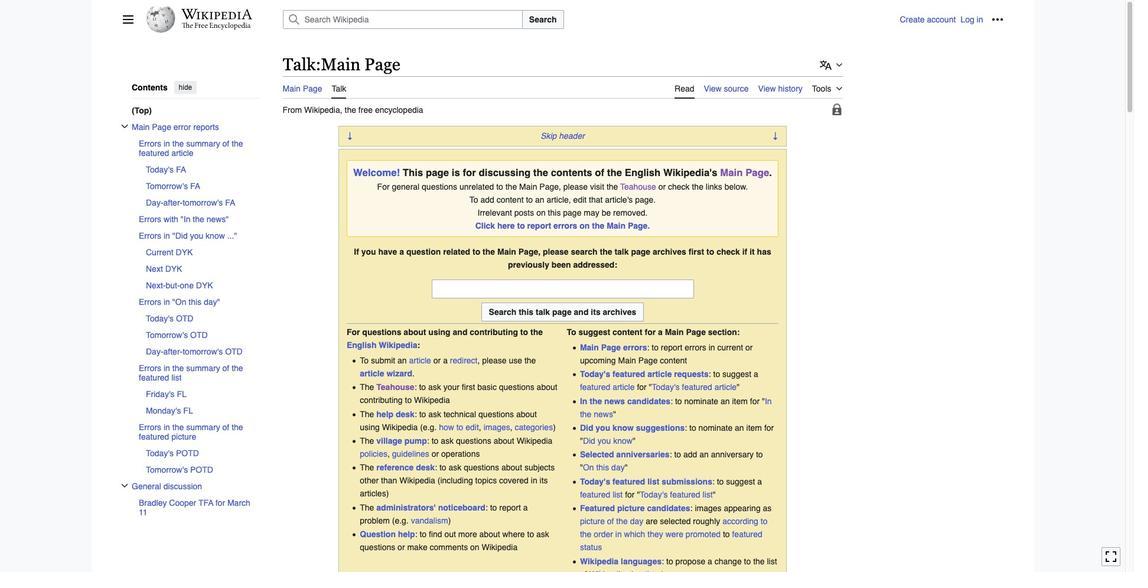 Task type: vqa. For each thing, say whether or not it's contained in the screenshot.
Mir
no



Task type: locate. For each thing, give the bounding box(es) containing it.
in down the monday's fl
[[163, 422, 170, 432]]

errors with "in the news" link
[[139, 211, 259, 227]]

2 horizontal spatial fa
[[225, 198, 235, 207]]

view for view history
[[759, 84, 777, 93]]

propose
[[676, 557, 706, 566]]

to down ': to nominate an item for "'
[[675, 450, 682, 460]]

page left is
[[426, 167, 449, 178]]

0 horizontal spatial day
[[612, 463, 625, 473]]

today's featured list submissions : to suggest a featured list for " today's featured list "
[[580, 477, 763, 499]]

: to report a problem (e.g.
[[360, 503, 528, 525]]

welcome!
[[354, 167, 400, 178]]

featured down "requests"
[[682, 383, 713, 392]]

, inside to submit an article or a redirect , please use the article wizard .
[[478, 356, 480, 365]]

for inside welcome! this page is for discussing the contents of the english wikipedia's main page . for general questions unrelated to the main page, please visit the teahouse or check the links below. to add content to an article, edit that article's page. irrelevant posts on this page may be removed. click here to report errors on the main page.
[[463, 167, 476, 178]]

be
[[602, 208, 611, 218]]

or down wikipedia's at top
[[659, 182, 666, 192]]

talk for talk : main page
[[283, 55, 316, 74]]

1 after- from the top
[[163, 198, 183, 207]]

2 after- from the top
[[163, 347, 183, 356]]

2 in from the left
[[766, 396, 772, 406]]

suggest for today's featured list submissions
[[727, 477, 756, 486]]

page.
[[636, 195, 656, 205]]

general
[[392, 182, 420, 192]]

1 vertical spatial english
[[347, 340, 377, 350]]

main page link up below.
[[721, 167, 770, 178]]

0 vertical spatial )
[[553, 422, 556, 432]]

for inside today's featured list submissions : to suggest a featured list for " today's featured list "
[[626, 490, 635, 499]]

1 vertical spatial first
[[462, 383, 475, 392]]

in inside errors in the summary of the featured picture
[[163, 422, 170, 432]]

None submit
[[482, 303, 645, 322]]

using inside : to ask technical questions about using wikipedia (e.g.
[[360, 422, 380, 432]]

summary for list
[[186, 363, 220, 373]]

main
[[321, 55, 361, 74], [283, 84, 301, 93], [132, 122, 149, 131], [721, 167, 743, 178], [520, 182, 538, 192], [607, 221, 626, 231], [498, 247, 517, 257], [665, 327, 684, 337], [580, 343, 599, 352], [619, 356, 637, 365]]

Search search field
[[269, 10, 901, 29]]

errors down to suggest content for a main page section:
[[624, 343, 648, 352]]

: inside : to ask questions about subjects other than wikipedia (including topics covered in its articles)
[[435, 463, 437, 473]]

march
[[227, 498, 250, 507]]

0 vertical spatial main page link
[[283, 77, 322, 97]]

news
[[605, 396, 625, 406], [594, 409, 614, 419]]

the free encyclopedia image
[[182, 22, 251, 30]]

list right change
[[768, 557, 778, 566]]

help desk link
[[377, 409, 415, 419]]

you
[[190, 231, 203, 240], [362, 247, 376, 257], [596, 423, 611, 433], [598, 436, 611, 446]]

wikipedia down "where"
[[482, 543, 518, 552]]

the inside to submit an article or a redirect , please use the article wizard .
[[525, 356, 536, 365]]

1 horizontal spatial help
[[398, 530, 415, 539]]

page, up previously
[[519, 247, 541, 257]]

a inside today's featured list submissions : to suggest a featured list for " today's featured list "
[[758, 477, 763, 486]]

in down picture of the day link
[[616, 530, 622, 539]]

0 vertical spatial talk
[[283, 55, 316, 74]]

to inside welcome! this page is for discussing the contents of the english wikipedia's main page . for general questions unrelated to the main page, please visit the teahouse or check the links below. to add content to an article, edit that article's page. irrelevant posts on this page may be removed. click here to report errors on the main page.
[[470, 195, 479, 205]]

None field
[[432, 280, 694, 299]]

about inside : to ask questions about subjects other than wikipedia (including topics covered in its articles)
[[502, 463, 523, 473]]

0 horizontal spatial teahouse link
[[377, 383, 415, 392]]

add inside welcome! this page is for discussing the contents of the english wikipedia's main page . for general questions unrelated to the main page, please visit the teahouse or check the links below. to add content to an article, edit that article's page. irrelevant posts on this page may be removed. click here to report errors on the main page.
[[481, 195, 495, 205]]

1 vertical spatial suggest
[[723, 370, 752, 379]]

reference
[[377, 463, 414, 473]]

did you know suggestions link
[[580, 423, 685, 433]]

contributing
[[470, 327, 518, 337], [360, 396, 403, 405]]

1 horizontal spatial edit
[[574, 195, 587, 205]]

1 horizontal spatial add
[[684, 450, 698, 460]]

is
[[452, 167, 460, 178]]

errors for errors in the summary of the featured article
[[139, 139, 161, 148]]

fa inside "link"
[[225, 198, 235, 207]]

today's potd
[[146, 448, 199, 458]]

policies link
[[360, 449, 388, 459]]

the teahouse
[[360, 383, 415, 392]]

2 vertical spatial please
[[483, 356, 507, 365]]

to down anniversary
[[717, 477, 724, 486]]

: up 'guidelines' link
[[427, 436, 430, 446]]

first inside the 'if you have a question related to the main page, please search the talk page archives first to check if it has previously been addressed:'
[[689, 247, 705, 257]]

or right 'guidelines' link
[[432, 449, 439, 459]]

0 vertical spatial after-
[[163, 198, 183, 207]]

featured up today's potd
[[139, 432, 169, 441]]

potd inside today's potd link
[[176, 448, 199, 458]]

, inside the village pump : to ask questions about wikipedia policies , guidelines or operations
[[388, 449, 390, 459]]

add up irrelevant
[[481, 195, 495, 205]]

tomorrow's
[[183, 198, 223, 207], [183, 347, 223, 356]]

: to report errors in current or upcoming main page content
[[580, 343, 753, 365]]

after- for fa
[[163, 198, 183, 207]]

0 horizontal spatial using
[[360, 422, 380, 432]]

1 vertical spatial contributing
[[360, 396, 403, 405]]

to for to submit an article or a redirect , please use the article wizard .
[[360, 356, 369, 365]]

personal tools navigation
[[901, 10, 1008, 29]]

featured
[[139, 148, 169, 157], [613, 370, 646, 379], [139, 373, 169, 382], [580, 383, 611, 392], [682, 383, 713, 392], [139, 432, 169, 441], [613, 477, 646, 486], [580, 490, 611, 499], [671, 490, 701, 499], [733, 530, 763, 539]]

(e.g. inside : to ask technical questions about using wikipedia (e.g.
[[420, 422, 437, 432]]

the inside the village pump : to ask questions about wikipedia policies , guidelines or operations
[[360, 436, 374, 446]]

errors in "did you know ..." link
[[139, 227, 259, 244]]

ask inside : to ask questions about subjects other than wikipedia (including topics covered in its articles)
[[449, 463, 462, 473]]

0 horizontal spatial (e.g.
[[392, 516, 409, 525]]

2 tomorrow's from the top
[[146, 330, 188, 340]]

fl up errors in the summary of the featured picture
[[183, 406, 193, 415]]

in inside errors in the summary of the featured list
[[163, 363, 170, 373]]

next dyk
[[146, 264, 182, 273]]

2 ↓ from the left
[[773, 130, 779, 142]]

for inside for questions about using and contributing to the english wikipedia :
[[347, 327, 360, 337]]

1 vertical spatial did
[[583, 436, 596, 446]]

teahouse up page.
[[621, 182, 657, 192]]

1 horizontal spatial content
[[613, 327, 643, 337]]

main inside : to report errors in current or upcoming main page content
[[619, 356, 637, 365]]

main up previously
[[498, 247, 517, 257]]

tomorrow's down today's fa
[[146, 181, 188, 191]]

about inside the : to ask your first basic questions about contributing to wikipedia
[[537, 383, 558, 392]]

1 vertical spatial candidates
[[648, 504, 691, 513]]

errors left with
[[139, 214, 161, 224]]

in the news link
[[580, 396, 772, 419]]

4 errors from the top
[[139, 297, 161, 306]]

1 horizontal spatial english
[[625, 167, 661, 178]]

1 vertical spatial day
[[631, 517, 644, 526]]

3 the from the top
[[360, 436, 374, 446]]

6 errors from the top
[[139, 422, 161, 432]]

1 horizontal spatial fa
[[190, 181, 200, 191]]

1 tomorrow's from the top
[[146, 181, 188, 191]]

discussion
[[163, 481, 202, 491]]

the up other
[[360, 463, 374, 473]]

to down according
[[721, 530, 733, 539]]

0 horizontal spatial english
[[347, 340, 377, 350]]

1 vertical spatial otd
[[190, 330, 208, 340]]

roughly
[[694, 517, 721, 526]]

0 vertical spatial images
[[484, 422, 511, 432]]

you right if
[[362, 247, 376, 257]]

1 horizontal spatial )
[[553, 422, 556, 432]]

vandalism )
[[411, 516, 451, 525]]

0 vertical spatial potd
[[176, 448, 199, 458]]

wikipedia
[[379, 340, 418, 350], [414, 396, 450, 405], [382, 422, 418, 432], [517, 436, 553, 446], [400, 476, 436, 486], [482, 543, 518, 552], [580, 557, 619, 566]]

: inside : to propose a change to the list of
[[662, 557, 665, 566]]

1 vertical spatial talk
[[332, 84, 347, 93]]

1 the from the top
[[360, 383, 374, 392]]

know for suggestions
[[613, 423, 634, 433]]

1 vertical spatial desk
[[416, 463, 435, 473]]

0 horizontal spatial ↓
[[347, 130, 353, 142]]

ask inside : to ask technical questions about using wikipedia (e.g.
[[429, 409, 442, 419]]

article's
[[606, 195, 633, 205]]

day-
[[146, 198, 163, 207], [146, 347, 163, 356]]

article link
[[409, 356, 431, 365]]

0 vertical spatial check
[[669, 182, 690, 192]]

tomorrow's up general discussion
[[146, 465, 188, 474]]

selected
[[580, 450, 614, 460]]

using inside for questions about using and contributing to the english wikipedia :
[[429, 327, 451, 337]]

the inside : to propose a change to the list of
[[754, 557, 765, 566]]

tomorrow's down the tomorrow's fa link
[[183, 198, 223, 207]]

1 vertical spatial teahouse link
[[377, 383, 415, 392]]

in inside : to ask questions about subjects other than wikipedia (including topics covered in its articles)
[[531, 476, 538, 486]]

2 horizontal spatial errors
[[685, 343, 707, 352]]

of up visit at the top
[[595, 167, 605, 178]]

1 horizontal spatial day
[[631, 517, 644, 526]]

0 vertical spatial summary
[[186, 139, 220, 148]]

previously
[[508, 260, 550, 270]]

of down day-after-tomorrow's otd link
[[222, 363, 229, 373]]

summary for picture
[[186, 422, 220, 432]]

ask inside the : to ask your first basic questions about contributing to wikipedia
[[429, 383, 441, 392]]

in inside : to report errors in current or upcoming main page content
[[709, 343, 716, 352]]

0 vertical spatial tomorrow's
[[183, 198, 223, 207]]

about inside : to ask technical questions about using wikipedia (e.g.
[[517, 409, 537, 419]]

fa for tomorrow's fa
[[190, 181, 200, 191]]

view
[[704, 84, 722, 93], [759, 84, 777, 93]]

images up "roughly"
[[695, 504, 722, 513]]

featured up "friday's"
[[139, 373, 169, 382]]

. inside to submit an article or a redirect , please use the article wizard .
[[413, 369, 415, 378]]

0 vertical spatial this
[[548, 208, 561, 218]]

selected anniversaries
[[580, 450, 670, 460]]

2 horizontal spatial page
[[632, 247, 651, 257]]

to inside : to report errors in current or upcoming main page content
[[652, 343, 659, 352]]

in inside in the news
[[766, 396, 772, 406]]

0 vertical spatial using
[[429, 327, 451, 337]]

0 vertical spatial teahouse link
[[621, 182, 657, 192]]

you for did you know "
[[598, 436, 611, 446]]

more
[[459, 530, 477, 539]]

2 day- from the top
[[146, 347, 163, 356]]

questions down is
[[422, 182, 458, 192]]

featured up featured article link
[[613, 370, 646, 379]]

errors inside errors in the summary of the featured article
[[139, 139, 161, 148]]

1 vertical spatial fl
[[183, 406, 193, 415]]

0 horizontal spatial on
[[471, 543, 480, 552]]

: inside : to add an anniversary to "
[[670, 450, 672, 460]]

or inside welcome! this page is for discussing the contents of the english wikipedia's main page . for general questions unrelated to the main page, please visit the teahouse or check the links below. to add content to an article, edit that article's page. irrelevant posts on this page may be removed. click here to report errors on the main page.
[[659, 182, 666, 192]]

view source
[[704, 84, 749, 93]]

to for to suggest content for a main page section:
[[567, 327, 577, 337]]

talk up 'main page'
[[283, 55, 316, 74]]

cooper
[[169, 498, 196, 507]]

a inside the 'if you have a question related to the main page, please search the talk page archives first to check if it has previously been addressed:'
[[400, 247, 404, 257]]

3 errors from the top
[[139, 231, 161, 240]]

1 vertical spatial item
[[747, 423, 763, 433]]

please
[[564, 182, 588, 192], [543, 247, 569, 257], [483, 356, 507, 365]]

list inside : to propose a change to the list of
[[768, 557, 778, 566]]

news for in the news
[[594, 409, 614, 419]]

are
[[646, 517, 658, 526]]

article down : to report errors in current or upcoming main page content
[[648, 370, 672, 379]]

main up : to report errors in current or upcoming main page content
[[665, 327, 684, 337]]

: inside the village pump : to ask questions about wikipedia policies , guidelines or operations
[[427, 436, 430, 446]]

page semi-protected image
[[831, 103, 843, 115]]

0 vertical spatial day
[[612, 463, 625, 473]]

edit down technical
[[466, 422, 479, 432]]

how
[[439, 422, 454, 432]]

0 horizontal spatial view
[[704, 84, 722, 93]]

article up in the news candidates link
[[613, 383, 635, 392]]

to down to suggest content for a main page section:
[[652, 343, 659, 352]]

0 horizontal spatial images
[[484, 422, 511, 432]]

welcome! this page is for discussing the contents of the english wikipedia's main page . for general questions unrelated to the main page, please visit the teahouse or check the links below. to add content to an article, edit that article's page. irrelevant posts on this page may be removed. click here to report errors on the main page.
[[354, 167, 773, 231]]

: inside : to report a problem (e.g.
[[486, 503, 488, 512]]

the
[[360, 383, 374, 392], [360, 409, 374, 419], [360, 436, 374, 446], [360, 463, 374, 473], [360, 503, 374, 512]]

1 vertical spatial page,
[[519, 247, 541, 257]]

: up article link
[[418, 340, 420, 350]]

2 summary from the top
[[186, 363, 220, 373]]

current dyk link
[[146, 244, 259, 260]]

removed.
[[614, 208, 648, 218]]

: down featured status
[[662, 557, 665, 566]]

1 vertical spatial nominate
[[699, 423, 733, 433]]

click here to report errors on the main page. link
[[476, 221, 650, 231]]

english inside for questions about using and contributing to the english wikipedia :
[[347, 340, 377, 350]]

to down as
[[761, 517, 768, 526]]

0 horizontal spatial fa
[[176, 165, 186, 174]]

(e.g. left how
[[420, 422, 437, 432]]

0 vertical spatial otd
[[176, 314, 193, 323]]

1 horizontal spatial errors
[[624, 343, 648, 352]]

contents
[[551, 167, 593, 178]]

check inside welcome! this page is for discussing the contents of the english wikipedia's main page . for general questions unrelated to the main page, please visit the teahouse or check the links below. to add content to an article, edit that article's page. irrelevant posts on this page may be removed. click here to report errors on the main page.
[[669, 182, 690, 192]]

a inside : to report a problem (e.g.
[[524, 503, 528, 512]]

news inside in the news
[[594, 409, 614, 419]]

wikipedia inside : to ask technical questions about using wikipedia (e.g.
[[382, 422, 418, 432]]

today's potd link
[[146, 445, 259, 461]]

did up did you know link
[[580, 423, 594, 433]]

1 in from the left
[[580, 396, 588, 406]]

today's fa
[[146, 165, 186, 174]]

page
[[426, 167, 449, 178], [564, 208, 582, 218], [632, 247, 651, 257]]

) up out
[[448, 516, 451, 525]]

potd
[[176, 448, 199, 458], [190, 465, 213, 474]]

suggest
[[579, 327, 611, 337], [723, 370, 752, 379], [727, 477, 756, 486]]

0 horizontal spatial desk
[[396, 409, 415, 419]]

5 errors from the top
[[139, 363, 161, 373]]

fa up tomorrow's fa
[[176, 165, 186, 174]]

5 the from the top
[[360, 503, 374, 512]]

on down may
[[580, 221, 590, 231]]

page inside welcome! this page is for discussing the contents of the english wikipedia's main page . for general questions unrelated to the main page, please visit the teahouse or check the links below. to add content to an article, edit that article's page. irrelevant posts on this page may be removed. click here to report errors on the main page.
[[746, 167, 770, 178]]

1 vertical spatial to
[[567, 327, 577, 337]]

the left help desk link
[[360, 409, 374, 419]]

1 vertical spatial summary
[[186, 363, 220, 373]]

content inside welcome! this page is for discussing the contents of the english wikipedia's main page . for general questions unrelated to the main page, please visit the teahouse or check the links below. to add content to an article, edit that article's page. irrelevant posts on this page may be removed. click here to report errors on the main page.
[[497, 195, 524, 205]]

11
[[139, 507, 147, 517]]

1 tomorrow's from the top
[[183, 198, 223, 207]]

2 view from the left
[[759, 84, 777, 93]]

the administrators' noticeboard
[[360, 503, 486, 512]]

picture for candidates
[[580, 517, 605, 526]]

0 horizontal spatial contributing
[[360, 396, 403, 405]]

check
[[669, 182, 690, 192], [717, 247, 741, 257]]

↓ down the from wikipedia, the free encyclopedia
[[347, 130, 353, 142]]

1 vertical spatial know
[[614, 436, 633, 446]]

bradley cooper tfa for march 11 link
[[139, 494, 259, 520]]

edit left that
[[574, 195, 587, 205]]

article wizard link
[[360, 369, 413, 378]]

contents
[[132, 83, 167, 92]]

2 vertical spatial to
[[360, 356, 369, 365]]

view inside "link"
[[759, 84, 777, 93]]

skip
[[541, 131, 557, 141]]

header
[[559, 131, 585, 141]]

0 vertical spatial please
[[564, 182, 588, 192]]

candidates up selected
[[648, 504, 691, 513]]

2 horizontal spatial on
[[580, 221, 590, 231]]

errors for errors in "on this day"
[[139, 297, 161, 306]]

4 the from the top
[[360, 463, 374, 473]]

0 vertical spatial .
[[770, 167, 773, 178]]

which
[[625, 530, 646, 539]]

1 vertical spatial news
[[594, 409, 614, 419]]

to right pump on the left of page
[[432, 436, 439, 446]]

picture up today's potd
[[171, 432, 196, 441]]

2 vertical spatial content
[[660, 356, 688, 365]]

0 horizontal spatial in
[[580, 396, 588, 406]]

errors up "requests"
[[685, 343, 707, 352]]

1 horizontal spatial .
[[770, 167, 773, 178]]

an inside welcome! this page is for discussing the contents of the english wikipedia's main page . for general questions unrelated to the main page, please visit the teahouse or check the links below. to add content to an article, edit that article's page. irrelevant posts on this page may be removed. click here to report errors on the main page.
[[536, 195, 545, 205]]

1 vertical spatial potd
[[190, 465, 213, 474]]

1 horizontal spatial view
[[759, 84, 777, 93]]

first right your
[[462, 383, 475, 392]]

suggest up appearing
[[727, 477, 756, 486]]

content up posts
[[497, 195, 524, 205]]

1 errors from the top
[[139, 139, 161, 148]]

0 vertical spatial tomorrow's
[[146, 181, 188, 191]]

please up "been"
[[543, 247, 569, 257]]

articles)
[[360, 489, 389, 499]]

to inside : to report a problem (e.g.
[[490, 503, 497, 512]]

content
[[497, 195, 524, 205], [613, 327, 643, 337], [660, 356, 688, 365]]

1 horizontal spatial desk
[[416, 463, 435, 473]]

hide button
[[174, 81, 197, 94]]

to
[[470, 195, 479, 205], [567, 327, 577, 337], [360, 356, 369, 365]]

otd down tomorrow's otd link
[[225, 347, 242, 356]]

tomorrow's for potd
[[146, 465, 188, 474]]

errors down main page error reports
[[139, 139, 161, 148]]

log in link
[[961, 15, 984, 24]]

wikipedia down categories link
[[517, 436, 553, 446]]

list up featured picture candidates link
[[613, 490, 623, 499]]

) up subjects
[[553, 422, 556, 432]]

you up selected
[[598, 436, 611, 446]]

the down the article wizard link
[[360, 383, 374, 392]]

summary inside errors in the summary of the featured picture
[[186, 422, 220, 432]]

main content
[[278, 53, 1004, 572]]

errors in the summary of the featured picture
[[139, 422, 243, 441]]

2 tomorrow's from the top
[[183, 347, 223, 356]]

wikipedia image
[[181, 9, 252, 20]]

summary down day-after-tomorrow's otd link
[[186, 363, 220, 373]]

images
[[484, 422, 511, 432], [695, 504, 722, 513]]

help up make
[[398, 530, 415, 539]]

1 horizontal spatial page
[[564, 208, 582, 218]]

on right posts
[[537, 208, 546, 218]]

1 vertical spatial (e.g.
[[392, 516, 409, 525]]

tomorrow's for tomorrow's fa
[[183, 198, 223, 207]]

0 vertical spatial dyk
[[176, 247, 193, 257]]

ask for questions
[[449, 463, 462, 473]]

about down how to edit , images , categories )
[[494, 436, 515, 446]]

main content containing talk
[[278, 53, 1004, 572]]

fl for monday's fl
[[183, 406, 193, 415]]

3 summary from the top
[[186, 422, 220, 432]]

day
[[612, 463, 625, 473], [631, 517, 644, 526]]

1 horizontal spatial to
[[470, 195, 479, 205]]

1 horizontal spatial main page link
[[721, 167, 770, 178]]

3 tomorrow's from the top
[[146, 465, 188, 474]]

errors inside errors in the summary of the featured list
[[139, 363, 161, 373]]

day-after-tomorrow's otd link
[[146, 343, 259, 360]]

village
[[377, 436, 403, 446]]

ask inside the village pump : to ask questions about wikipedia policies , guidelines or operations
[[441, 436, 454, 446]]

images left categories link
[[484, 422, 511, 432]]

0 vertical spatial first
[[689, 247, 705, 257]]

article down the "current"
[[715, 383, 737, 392]]

0 vertical spatial suggest
[[579, 327, 611, 337]]

questions up topics
[[464, 463, 500, 473]]

1 vertical spatial edit
[[466, 422, 479, 432]]

0 horizontal spatial to
[[360, 356, 369, 365]]

you inside the 'if you have a question related to the main page, please search the talk page archives first to check if it has previously been addressed:'
[[362, 247, 376, 257]]

did for did you know suggestions
[[580, 423, 594, 433]]

fa up day-after-tomorrow's fa
[[190, 181, 200, 191]]

1 horizontal spatial teahouse
[[621, 182, 657, 192]]

1 vertical spatial images
[[695, 504, 722, 513]]

fl
[[177, 389, 186, 399], [183, 406, 193, 415]]

featured inside featured status
[[733, 530, 763, 539]]

in up friday's fl
[[163, 363, 170, 373]]

potd for today's potd
[[176, 448, 199, 458]]

today's for today's otd
[[146, 314, 174, 323]]

1 day- from the top
[[146, 198, 163, 207]]

other
[[360, 476, 379, 486]]

or
[[659, 182, 666, 192], [746, 343, 753, 352], [434, 356, 441, 365], [432, 449, 439, 459], [398, 543, 405, 552]]

0 vertical spatial know
[[613, 423, 634, 433]]

you for did you know suggestions
[[596, 423, 611, 433]]

a inside to submit an article or a redirect , please use the article wizard .
[[443, 356, 448, 365]]

next
[[146, 264, 163, 273]]

fa up news"
[[225, 198, 235, 207]]

to inside : to ask questions about subjects other than wikipedia (including topics covered in its articles)
[[440, 463, 447, 473]]

about inside the village pump : to ask questions about wikipedia policies , guidelines or operations
[[494, 436, 515, 446]]

article inside errors in the summary of the featured article
[[171, 148, 193, 157]]

teahouse down the article wizard link
[[377, 383, 415, 392]]

the inside according to the order in which they were promoted
[[580, 530, 592, 539]]

you right "did
[[190, 231, 203, 240]]

list up "today's featured list" link
[[648, 477, 660, 486]]

today's
[[146, 165, 174, 174], [146, 314, 174, 323], [580, 370, 611, 379], [652, 383, 680, 392], [146, 448, 174, 458], [580, 477, 611, 486], [640, 490, 668, 499]]

(top)
[[132, 105, 152, 115]]

desk for the reference desk
[[416, 463, 435, 473]]

0 horizontal spatial )
[[448, 516, 451, 525]]

wikipedia down reference desk link
[[400, 476, 436, 486]]

to suggest content for a main page section:
[[567, 327, 740, 337]]

images for ,
[[484, 422, 511, 432]]

ask down how
[[441, 436, 454, 446]]

categories
[[515, 422, 553, 432]]

in for in the news
[[766, 396, 772, 406]]

1 summary from the top
[[186, 139, 220, 148]]

to down topics
[[490, 503, 497, 512]]

0 horizontal spatial check
[[669, 182, 690, 192]]

to up (including
[[440, 463, 447, 473]]

otd for today's otd
[[176, 314, 193, 323]]

language image
[[820, 59, 832, 71]]

1 vertical spatial tomorrow's
[[183, 347, 223, 356]]

suggest for today's featured article requests
[[723, 370, 752, 379]]

0 vertical spatial content
[[497, 195, 524, 205]]

: inside : to ask technical questions about using wikipedia (e.g.
[[415, 409, 417, 419]]

it
[[750, 247, 755, 257]]

: to ask technical questions about using wikipedia (e.g.
[[360, 409, 537, 432]]

featured inside errors in the summary of the featured list
[[139, 373, 169, 382]]

know
[[613, 423, 634, 433], [614, 436, 633, 446]]

dyk up 'but-'
[[165, 264, 182, 273]]

for down welcome!
[[377, 182, 390, 192]]

for inside today's featured article requests : to suggest a featured article for " today's featured article "
[[637, 383, 647, 392]]

day down featured picture candidates link
[[631, 517, 644, 526]]

)
[[553, 422, 556, 432], [448, 516, 451, 525]]

main inside the 'if you have a question related to the main page, please search the talk page archives first to check if it has previously been addressed:'
[[498, 247, 517, 257]]

2 horizontal spatial to
[[567, 327, 577, 337]]

2 the from the top
[[360, 409, 374, 419]]

0 horizontal spatial content
[[497, 195, 524, 205]]

0 vertical spatial picture
[[171, 432, 196, 441]]

1 vertical spatial this
[[188, 297, 201, 306]]

2 errors from the top
[[139, 214, 161, 224]]

: up pump on the left of page
[[415, 409, 417, 419]]

or left make
[[398, 543, 405, 552]]

1 horizontal spatial teahouse link
[[621, 182, 657, 192]]

page up 'click here to report errors on the main page.' link
[[564, 208, 582, 218]]

report inside : to report a problem (e.g.
[[500, 503, 521, 512]]

images inside featured picture candidates : images appearing as picture of the day are selected roughly
[[695, 504, 722, 513]]

for inside bradley cooper tfa for march 11
[[215, 498, 225, 507]]

one
[[180, 280, 194, 290]]

0 vertical spatial item
[[733, 396, 748, 406]]

day-after-tomorrow's otd
[[146, 347, 242, 356]]

featured inside errors in the summary of the featured article
[[139, 148, 169, 157]]

of up "order"
[[608, 517, 614, 526]]

1 vertical spatial report
[[661, 343, 683, 352]]

view left source in the right of the page
[[704, 84, 722, 93]]

(e.g. inside : to report a problem (e.g.
[[392, 516, 409, 525]]

for questions about using and contributing to the english wikipedia :
[[347, 327, 543, 350]]

desk up village pump link
[[396, 409, 415, 419]]

talk link
[[332, 77, 347, 99]]

report for : to report errors in current or upcoming main page content
[[661, 343, 683, 352]]

0 horizontal spatial add
[[481, 195, 495, 205]]

errors for errors in the summary of the featured list
[[139, 363, 161, 373]]

news down featured article link
[[605, 396, 625, 406]]

to up posts
[[526, 195, 533, 205]]

dyk for current dyk
[[176, 247, 193, 257]]

this down article, in the top of the page
[[548, 208, 561, 218]]

general discussion link
[[132, 478, 259, 494]]

1 view from the left
[[704, 84, 722, 93]]

2 vertical spatial summary
[[186, 422, 220, 432]]



Task type: describe. For each thing, give the bounding box(es) containing it.
search
[[530, 15, 557, 24]]

to down technical
[[457, 422, 464, 432]]

in inside the personal tools navigation
[[977, 15, 984, 24]]

an inside ': to nominate an item for "'
[[735, 423, 745, 433]]

2 vertical spatial otd
[[225, 347, 242, 356]]

to down posts
[[518, 221, 525, 231]]

today's for today's featured article requests : to suggest a featured article for " today's featured article "
[[580, 370, 611, 379]]

of inside : to propose a change to the list of
[[580, 570, 587, 572]]

today's for today's potd
[[146, 448, 174, 458]]

in the news
[[580, 396, 772, 419]]

know for "
[[614, 436, 633, 446]]

: down today's featured article requests : to suggest a featured article for " today's featured article "
[[671, 396, 673, 406]]

to left find
[[420, 530, 427, 539]]

to right "where"
[[528, 530, 535, 539]]

log
[[961, 15, 975, 24]]

its
[[540, 476, 548, 486]]

errors in "on this day" link
[[139, 293, 259, 310]]

list down "submissions"
[[703, 490, 713, 499]]

tomorrow's for otd
[[146, 330, 188, 340]]

your
[[444, 383, 460, 392]]

: inside ': to nominate an item for "'
[[685, 423, 688, 433]]

contributing inside the : to ask your first basic questions about contributing to wikipedia
[[360, 396, 403, 405]]

the for the help desk
[[360, 409, 374, 419]]

questions inside for questions about using and contributing to the english wikipedia :
[[363, 327, 402, 337]]

errors in the summary of the featured article
[[139, 139, 243, 157]]

: inside featured picture candidates : images appearing as picture of the day are selected roughly
[[691, 504, 693, 513]]

in left "on
[[163, 297, 170, 306]]

x small image
[[121, 482, 128, 489]]

potd for tomorrow's potd
[[190, 465, 213, 474]]

for inside ': to nominate an item for "'
[[765, 423, 775, 433]]

general discussion
[[132, 481, 202, 491]]

log in and more options image
[[992, 14, 1004, 25]]

of inside errors in the summary of the featured list
[[222, 363, 229, 373]]

the inside for questions about using and contributing to the english wikipedia :
[[531, 327, 543, 337]]

the inside featured picture candidates : images appearing as picture of the day are selected roughly
[[617, 517, 628, 526]]

article wizard
[[360, 369, 413, 378]]

to up help desk link
[[405, 396, 412, 405]]

view for view source
[[704, 84, 722, 93]]

in for in the news candidates : to nominate an item for "
[[580, 396, 588, 406]]

questions inside : to find out more about where to ask questions or make comments on wikipedia
[[360, 543, 396, 552]]

to inside ': to nominate an item for "'
[[690, 423, 697, 433]]

errors inside : to report errors in current or upcoming main page content
[[685, 343, 707, 352]]

search button
[[522, 10, 564, 29]]

" inside : to add an anniversary to "
[[580, 463, 583, 473]]

: to ask questions about subjects other than wikipedia (including topics covered in its articles)
[[360, 463, 555, 499]]

bradley cooper tfa for march 11
[[139, 498, 250, 517]]

check inside the 'if you have a question related to the main page, please search the talk page archives first to check if it has previously been addressed:'
[[717, 247, 741, 257]]

to down today's featured article link at the bottom right
[[676, 396, 683, 406]]

talk
[[615, 247, 629, 257]]

they
[[648, 530, 664, 539]]

main up below.
[[721, 167, 743, 178]]

day"
[[204, 297, 220, 306]]

questions inside : to ask technical questions about using wikipedia (e.g.
[[479, 409, 514, 419]]

errors in the summary of the featured list
[[139, 363, 243, 382]]

today's otd link
[[146, 310, 259, 327]]

wikipedia inside for questions about using and contributing to the english wikipedia :
[[379, 340, 418, 350]]

images for appearing
[[695, 504, 722, 513]]

a inside : to propose a change to the list of
[[708, 557, 713, 566]]

requests
[[675, 370, 709, 379]]

of inside errors in the summary of the featured article
[[222, 139, 229, 148]]

errors in the summary of the featured picture link
[[139, 419, 259, 445]]

if you have a question related to the main page, please search the talk page archives first to check if it has previously been addressed:
[[354, 247, 772, 270]]

please inside to submit an article or a redirect , please use the article wizard .
[[483, 356, 507, 365]]

did for did you know "
[[583, 436, 596, 446]]

with
[[163, 214, 178, 224]]

add inside : to add an anniversary to "
[[684, 450, 698, 460]]

day- for day-after-tomorrow's fa
[[146, 198, 163, 207]]

picture for the
[[171, 432, 196, 441]]

wikipedia inside the : to ask your first basic questions about contributing to wikipedia
[[414, 396, 450, 405]]

0 vertical spatial candidates
[[628, 396, 671, 406]]

featured down upcoming
[[580, 383, 611, 392]]

today's for today's fa
[[146, 165, 174, 174]]

help for question
[[398, 530, 415, 539]]

: inside today's featured list submissions : to suggest a featured list for " today's featured list "
[[713, 477, 715, 486]]

to right change
[[745, 557, 751, 566]]

guidelines
[[392, 449, 430, 459]]

in left "did
[[163, 231, 170, 240]]

main up from
[[283, 84, 301, 93]]

an down today's featured article link at the bottom right
[[721, 396, 730, 406]]

errors for errors with "in the news"
[[139, 214, 161, 224]]

featured status link
[[580, 530, 763, 552]]

errors in the summary of the featured list link
[[139, 360, 259, 386]]

links
[[706, 182, 723, 192]]

to inside : to ask technical questions about using wikipedia (e.g.
[[420, 409, 426, 419]]

teahouse inside welcome! this page is for discussing the contents of the english wikipedia's main page . for general questions unrelated to the main page, please visit the teahouse or check the links below. to add content to an article, edit that article's page. irrelevant posts on this page may be removed. click here to report errors on the main page.
[[621, 182, 657, 192]]

irrelevant
[[478, 208, 512, 218]]

history
[[779, 84, 803, 93]]

wikipedia inside : to find out more about where to ask questions or make comments on wikipedia
[[482, 543, 518, 552]]

today's down today's featured list submissions link
[[640, 490, 668, 499]]

Search Wikipedia search field
[[283, 10, 523, 29]]

monday's fl link
[[146, 402, 259, 419]]

the inside in the news
[[580, 409, 592, 419]]

next dyk link
[[146, 260, 259, 277]]

search
[[571, 247, 598, 257]]

to inside today's featured list submissions : to suggest a featured list for " today's featured list "
[[717, 477, 724, 486]]

errors for errors in the summary of the featured picture
[[139, 422, 161, 432]]

wikipedia's
[[664, 167, 718, 178]]

tomorrow's for tomorrow's otd
[[183, 347, 223, 356]]

about inside for questions about using and contributing to the english wikipedia :
[[404, 327, 426, 337]]

questions inside the village pump : to ask questions about wikipedia policies , guidelines or operations
[[456, 436, 492, 446]]

0 horizontal spatial main page link
[[283, 77, 322, 97]]

visit
[[591, 182, 605, 192]]

create
[[901, 15, 925, 24]]

to down featured status
[[667, 557, 674, 566]]

news for in the news candidates : to nominate an item for "
[[605, 396, 625, 406]]

ask for your
[[429, 383, 441, 392]]

(top) link
[[132, 102, 269, 118]]

otd for tomorrow's otd
[[190, 330, 208, 340]]

fl for friday's fl
[[177, 389, 186, 399]]

first inside the : to ask your first basic questions about contributing to wikipedia
[[462, 383, 475, 392]]

you for if you have a question related to the main page, please search the talk page archives first to check if it has previously been addressed:
[[362, 247, 376, 257]]

1 vertical spatial on
[[580, 221, 590, 231]]

to inside according to the order in which they were promoted
[[761, 517, 768, 526]]

2 vertical spatial this
[[597, 463, 610, 473]]

today's otd
[[146, 314, 193, 323]]

were
[[666, 530, 684, 539]]

fa for today's fa
[[176, 165, 186, 174]]

next-but-one dyk
[[146, 280, 213, 290]]

1 vertical spatial page
[[564, 208, 582, 218]]

please inside the 'if you have a question related to the main page, please search the talk page archives first to check if it has previously been addressed:'
[[543, 247, 569, 257]]

in inside according to the order in which they were promoted
[[616, 530, 622, 539]]

wikipedia inside : to ask questions about subjects other than wikipedia (including topics covered in its articles)
[[400, 476, 436, 486]]

problem
[[360, 516, 390, 525]]

today's featured article requests link
[[580, 370, 709, 379]]

tomorrow's fa link
[[146, 178, 259, 194]]

today's for today's featured list submissions : to suggest a featured list for " today's featured list "
[[580, 477, 611, 486]]

main up upcoming
[[580, 343, 599, 352]]

order
[[594, 530, 614, 539]]

for inside welcome! this page is for discussing the contents of the english wikipedia's main page . for general questions unrelated to the main page, please visit the teahouse or check the links below. to add content to an article, edit that article's page. irrelevant posts on this page may be removed. click here to report errors on the main page.
[[377, 182, 390, 192]]

next-but-one dyk link
[[146, 277, 259, 293]]

main right x small image
[[132, 122, 149, 131]]

featured down selected anniversaries link
[[613, 477, 646, 486]]

page up encyclopedia
[[365, 55, 401, 74]]

the for the reference desk
[[360, 463, 374, 473]]

but-
[[165, 280, 180, 290]]

featured
[[580, 504, 615, 513]]

to inside today's featured article requests : to suggest a featured article for " today's featured article "
[[714, 370, 721, 379]]

main down be
[[607, 221, 626, 231]]

errors in "on this day"
[[139, 297, 220, 306]]

to right related
[[473, 247, 481, 257]]

menu image
[[122, 14, 134, 25]]

list inside errors in the summary of the featured list
[[171, 373, 181, 382]]

today's up in the news candidates : to nominate an item for "
[[652, 383, 680, 392]]

1 ↓ from the left
[[347, 130, 353, 142]]

reports
[[193, 122, 219, 131]]

day inside featured picture candidates : images appearing as picture of the day are selected roughly
[[631, 517, 644, 526]]

after- for otd
[[163, 347, 183, 356]]

: inside : to find out more about where to ask questions or make comments on wikipedia
[[415, 530, 418, 539]]

to down article link
[[419, 383, 426, 392]]

please inside welcome! this page is for discussing the contents of the english wikipedia's main page . for general questions unrelated to the main page, please visit the teahouse or check the links below. to add content to an article, edit that article's page. irrelevant posts on this page may be removed. click here to report errors on the main page.
[[564, 182, 588, 192]]

report inside welcome! this page is for discussing the contents of the english wikipedia's main page . for general questions unrelated to the main page, please visit the teahouse or check the links below. to add content to an article, edit that article's page. irrelevant posts on this page may be removed. click here to report errors on the main page.
[[528, 221, 552, 231]]

an inside to submit an article or a redirect , please use the article wizard .
[[398, 356, 407, 365]]

main up talk link
[[321, 55, 361, 74]]

: up 'main page'
[[316, 55, 321, 74]]

0 horizontal spatial teahouse
[[377, 383, 415, 392]]

talk : main page
[[283, 55, 401, 74]]

page, inside the 'if you have a question related to the main page, please search the talk page archives first to check if it has previously been addressed:'
[[519, 247, 541, 257]]

0 horizontal spatial page
[[426, 167, 449, 178]]

page inside main page error reports link
[[152, 122, 171, 131]]

or inside to submit an article or a redirect , please use the article wizard .
[[434, 356, 441, 365]]

article,
[[547, 195, 571, 205]]

according to the order in which they were promoted
[[580, 517, 768, 539]]

as
[[763, 504, 772, 513]]

tomorrow's otd
[[146, 330, 208, 340]]

below.
[[725, 182, 749, 192]]

monday's fl
[[146, 406, 193, 415]]

tfa
[[198, 498, 213, 507]]

the for the administrators' noticeboard
[[360, 503, 374, 512]]

dyk for next dyk
[[165, 264, 182, 273]]

next-
[[146, 280, 165, 290]]

2 horizontal spatial picture
[[618, 504, 645, 513]]

in the news candidates : to nominate an item for "
[[580, 396, 766, 406]]

report for : to report a problem (e.g.
[[500, 503, 521, 512]]

in the news candidates link
[[580, 396, 671, 406]]

of inside welcome! this page is for discussing the contents of the english wikipedia's main page . for general questions unrelated to the main page, please visit the teahouse or check the links below. to add content to an article, edit that article's page. irrelevant posts on this page may be removed. click here to report errors on the main page.
[[595, 167, 605, 178]]

of inside errors in the summary of the featured picture
[[222, 422, 229, 432]]

1 vertical spatial )
[[448, 516, 451, 525]]

about inside : to find out more about where to ask questions or make comments on wikipedia
[[480, 530, 500, 539]]

page up upcoming
[[602, 343, 621, 352]]

questions inside : to ask questions about subjects other than wikipedia (including topics covered in its articles)
[[464, 463, 500, 473]]

, left categories link
[[511, 422, 513, 432]]

edit inside welcome! this page is for discussing the contents of the english wikipedia's main page . for general questions unrelated to the main page, please visit the teahouse or check the links below. to add content to an article, edit that article's page. irrelevant posts on this page may be removed. click here to report errors on the main page.
[[574, 195, 587, 205]]

page left section:
[[687, 327, 706, 337]]

ask for technical
[[429, 409, 442, 419]]

errors for errors in "did you know ..."
[[139, 231, 161, 240]]

: to propose a change to the list of
[[580, 557, 778, 572]]

to right anniversary
[[757, 450, 764, 460]]

the for the village pump : to ask questions about wikipedia policies , guidelines or operations
[[360, 436, 374, 446]]

page up wikipedia,
[[303, 84, 322, 93]]

subjects
[[525, 463, 555, 473]]

to down the discussing
[[497, 182, 504, 192]]

or inside : to find out more about where to ask questions or make comments on wikipedia
[[398, 543, 405, 552]]

today's fa link
[[146, 161, 259, 178]]

questions inside the : to ask your first basic questions about contributing to wikipedia
[[499, 383, 535, 392]]

x small image
[[121, 123, 128, 130]]

or inside : to report errors in current or upcoming main page content
[[746, 343, 753, 352]]

2 vertical spatial dyk
[[196, 280, 213, 290]]

0 vertical spatial nominate
[[685, 396, 719, 406]]

skip header
[[541, 131, 585, 141]]

questions inside welcome! this page is for discussing the contents of the english wikipedia's main page . for general questions unrelated to the main page, please visit the teahouse or check the links below. to add content to an article, edit that article's page. irrelevant posts on this page may be removed. click here to report errors on the main page.
[[422, 182, 458, 192]]

desk for the help desk
[[396, 409, 415, 419]]

welcome! link
[[354, 167, 400, 178]]

none field inside main content
[[432, 280, 694, 299]]

from wikipedia, the free encyclopedia
[[283, 105, 424, 114]]

" inside ': to nominate an item for "'
[[580, 436, 583, 446]]

tomorrow's for fa
[[146, 181, 188, 191]]

summary for article
[[186, 139, 220, 148]]

vandalism
[[411, 516, 448, 525]]

content inside : to report errors in current or upcoming main page content
[[660, 356, 688, 365]]

: inside : to report errors in current or upcoming main page content
[[648, 343, 650, 352]]

"on
[[172, 297, 186, 306]]

english inside welcome! this page is for discussing the contents of the english wikipedia's main page . for general questions unrelated to the main page, please visit the teahouse or check the links below. to add content to an article, edit that article's page. irrelevant posts on this page may be removed. click here to report errors on the main page.
[[625, 167, 661, 178]]

if
[[354, 247, 359, 257]]

talk for talk
[[332, 84, 347, 93]]

wikipedia down status
[[580, 557, 619, 566]]

: to ask your first basic questions about contributing to wikipedia
[[360, 383, 558, 405]]

item inside ': to nominate an item for "'
[[747, 423, 763, 433]]

contributing inside for questions about using and contributing to the english wikipedia :
[[470, 327, 518, 337]]

english wikipedia link
[[347, 340, 418, 350]]

here
[[498, 221, 515, 231]]

, left images link
[[479, 422, 482, 432]]

a inside today's featured article requests : to suggest a featured article for " today's featured article "
[[754, 370, 759, 379]]

fullscreen image
[[1106, 551, 1118, 563]]

question help link
[[360, 530, 415, 539]]

how to edit link
[[439, 422, 479, 432]]

upcoming
[[580, 356, 616, 365]]

0 horizontal spatial this
[[188, 297, 201, 306]]

1 vertical spatial content
[[613, 327, 643, 337]]

if
[[743, 247, 748, 257]]

help for the
[[377, 409, 394, 419]]

featured up the featured
[[580, 490, 611, 499]]

an inside : to add an anniversary to "
[[700, 450, 709, 460]]

to inside for questions about using and contributing to the english wikipedia :
[[521, 327, 529, 337]]

the for the teahouse
[[360, 383, 374, 392]]

wikipedia languages link
[[580, 557, 662, 566]]

from
[[283, 105, 302, 114]]

featured down "submissions"
[[671, 490, 701, 499]]

anniversaries
[[617, 450, 670, 460]]

addressed:
[[574, 260, 618, 270]]

administrators' noticeboard link
[[377, 503, 486, 512]]

categories link
[[515, 422, 553, 432]]

current
[[718, 343, 744, 352]]

none submit inside main content
[[482, 303, 645, 322]]

nominate inside ': to nominate an item for "'
[[699, 423, 733, 433]]

: inside for questions about using and contributing to the english wikipedia :
[[418, 340, 420, 350]]

day- for day-after-tomorrow's otd
[[146, 347, 163, 356]]

0 vertical spatial on
[[537, 208, 546, 218]]

has
[[758, 247, 772, 257]]

use
[[509, 356, 523, 365]]

main up posts
[[520, 182, 538, 192]]

on this day "
[[583, 463, 628, 473]]

to left if
[[707, 247, 715, 257]]



